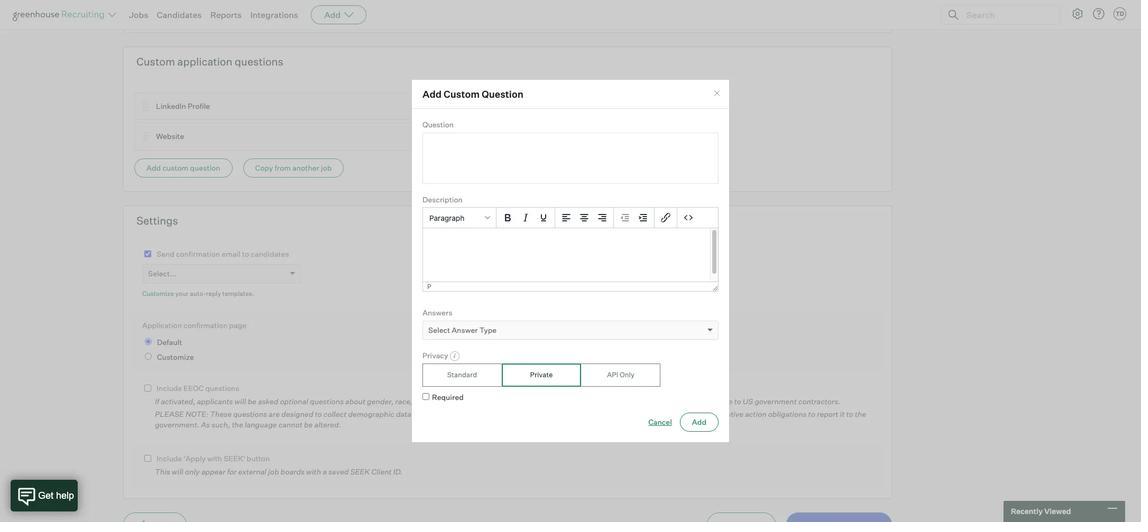 Task type: locate. For each thing, give the bounding box(es) containing it.
if
[[155, 397, 159, 406]]

1 horizontal spatial will
[[235, 397, 246, 406]]

as
[[201, 420, 210, 429]]

jobs
[[129, 10, 148, 20]]

will left only
[[172, 468, 183, 477]]

0 vertical spatial customize
[[142, 290, 174, 298]]

1 vertical spatial confirmation
[[184, 321, 228, 330]]

0 vertical spatial question
[[482, 88, 524, 100]]

1 horizontal spatial eeoc
[[593, 397, 613, 406]]

copy from another job
[[255, 163, 332, 172]]

another
[[293, 163, 320, 172]]

0 vertical spatial applicants
[[197, 397, 233, 406]]

affirmative
[[707, 410, 744, 419]]

these
[[210, 410, 232, 419]]

in
[[472, 410, 479, 419]]

td
[[1116, 10, 1125, 17]]

add button
[[680, 413, 719, 432]]

0 horizontal spatial be
[[248, 397, 257, 406]]

add custom question dialog
[[412, 79, 730, 444]]

customize for customize
[[157, 353, 194, 362]]

eeoc up the activated,
[[184, 384, 204, 393]]

1 vertical spatial job
[[268, 468, 279, 477]]

with
[[551, 397, 566, 406], [690, 410, 705, 419], [207, 455, 222, 464], [306, 468, 321, 477]]

standard
[[447, 371, 477, 380]]

0 vertical spatial custom
[[137, 55, 175, 68]]

1 vertical spatial question
[[423, 120, 454, 129]]

applicants up these
[[197, 397, 233, 406]]

None radio
[[145, 353, 152, 360]]

for left federal
[[612, 410, 622, 419]]

include
[[157, 384, 182, 393], [157, 455, 182, 464]]

1 horizontal spatial for
[[612, 410, 622, 419]]

confirmation for application
[[184, 321, 228, 330]]

your
[[175, 290, 189, 298]]

eeoc
[[184, 384, 204, 393], [593, 397, 613, 406]]

'apply
[[184, 455, 206, 464]]

None checkbox
[[144, 385, 151, 392], [144, 456, 151, 463], [144, 385, 151, 392], [144, 456, 151, 463]]

customize
[[142, 290, 174, 298], [157, 353, 194, 362]]

1 vertical spatial custom
[[444, 88, 480, 100]]

2 include from the top
[[157, 455, 182, 464]]

templates.
[[222, 290, 254, 298]]

0 horizontal spatial will
[[172, 468, 183, 477]]

close image
[[713, 89, 722, 97]]

requirements
[[649, 397, 696, 406]]

auto-
[[190, 290, 206, 298]]

1 horizontal spatial be
[[304, 420, 313, 429]]

the right in
[[480, 410, 492, 419]]

will left asked
[[235, 397, 246, 406]]

2 toolbar from the left
[[556, 208, 614, 229]]

1 horizontal spatial job
[[321, 163, 332, 172]]

the right such,
[[232, 420, 243, 429]]

candidates
[[251, 250, 289, 259]]

specifically
[[541, 410, 579, 419]]

be
[[248, 397, 257, 406], [304, 420, 313, 429]]

None checkbox
[[144, 251, 151, 258]]

applicants
[[197, 397, 233, 406], [435, 410, 471, 419]]

with up specifically
[[551, 397, 566, 406]]

customize down select...
[[142, 290, 174, 298]]

p
[[428, 283, 432, 291]]

1 vertical spatial customize
[[157, 353, 194, 362]]

0 horizontal spatial about
[[346, 397, 366, 406]]

0 horizontal spatial for
[[227, 468, 237, 477]]

about up the demographic
[[346, 397, 366, 406]]

language
[[245, 420, 277, 429]]

1 toolbar from the left
[[497, 208, 556, 229]]

integrations link
[[250, 10, 298, 20]]

for down seek'
[[227, 468, 237, 477]]

certain
[[567, 397, 592, 406]]

1 vertical spatial will
[[172, 468, 183, 477]]

only
[[185, 468, 200, 477]]

button
[[247, 455, 270, 464]]

applicants down and
[[435, 410, 471, 419]]

note:
[[186, 410, 209, 419]]

for inside include 'apply with seek' button this will only appear for external job boards with a saved seek client id.
[[227, 468, 237, 477]]

to right email
[[242, 250, 249, 259]]

questions up collect
[[310, 397, 344, 406]]

1 vertical spatial for
[[227, 468, 237, 477]]

default
[[157, 338, 182, 347]]

job inside include 'apply with seek' button this will only appear for external job boards with a saved seek client id.
[[268, 468, 279, 477]]

customize down default
[[157, 353, 194, 362]]

0 horizontal spatial eeoc
[[184, 384, 204, 393]]

will
[[235, 397, 246, 406], [172, 468, 183, 477]]

question
[[190, 163, 220, 172]]

such,
[[212, 420, 230, 429]]

client
[[372, 468, 392, 477]]

be left asked
[[248, 397, 257, 406]]

include inside include eeoc questions if activated, applicants will be asked optional questions about gender, race, veteran, and disability status to comply with certain eeoc reporting requirements applicable to us government contractors. please note: these questions are designed to collect demographic data about applicants in the format that is specifically required for federal contractors with affirmative action obligations to report it to the government. as such, the language cannot be altered.
[[157, 384, 182, 393]]

Search text field
[[965, 7, 1050, 22]]

1 horizontal spatial the
[[480, 410, 492, 419]]

None text field
[[423, 133, 719, 184]]

confirmation left page
[[184, 321, 228, 330]]

are
[[269, 410, 280, 419]]

0 vertical spatial for
[[612, 410, 622, 419]]

id.
[[394, 468, 403, 477]]

eeoc up required
[[593, 397, 613, 406]]

about down veteran,
[[413, 410, 433, 419]]

0 horizontal spatial custom
[[137, 55, 175, 68]]

cannot
[[279, 420, 303, 429]]

about
[[346, 397, 366, 406], [413, 410, 433, 419]]

will inside include eeoc questions if activated, applicants will be asked optional questions about gender, race, veteran, and disability status to comply with certain eeoc reporting requirements applicable to us government contractors. please note: these questions are designed to collect demographic data about applicants in the format that is specifically required for federal contractors with affirmative action obligations to report it to the government. as such, the language cannot be altered.
[[235, 397, 246, 406]]

0 horizontal spatial job
[[268, 468, 279, 477]]

1 horizontal spatial about
[[413, 410, 433, 419]]

0 vertical spatial job
[[321, 163, 332, 172]]

0 vertical spatial confirmation
[[176, 250, 220, 259]]

from
[[275, 163, 291, 172]]

confirmation right send
[[176, 250, 220, 259]]

answers
[[423, 309, 453, 318]]

with up the appear
[[207, 455, 222, 464]]

1 include from the top
[[157, 384, 182, 393]]

reports link
[[210, 10, 242, 20]]

activated,
[[161, 397, 196, 406]]

cancel
[[649, 418, 672, 427]]

1 horizontal spatial custom
[[444, 88, 480, 100]]

include up the activated,
[[157, 384, 182, 393]]

job left boards
[[268, 468, 279, 477]]

and
[[445, 397, 458, 406]]

1 vertical spatial be
[[304, 420, 313, 429]]

seek
[[351, 468, 370, 477]]

paragraph group
[[423, 208, 719, 229]]

job right another
[[321, 163, 332, 172]]

be down the designed
[[304, 420, 313, 429]]

0 vertical spatial will
[[235, 397, 246, 406]]

include inside include 'apply with seek' button this will only appear for external job boards with a saved seek client id.
[[157, 455, 182, 464]]

1 vertical spatial include
[[157, 455, 182, 464]]

job inside copy from another job button
[[321, 163, 332, 172]]

0 vertical spatial include
[[157, 384, 182, 393]]

toolbar
[[497, 208, 556, 229], [556, 208, 614, 229], [614, 208, 655, 229]]

reply
[[206, 290, 221, 298]]

1 vertical spatial applicants
[[435, 410, 471, 419]]

format
[[493, 410, 516, 419]]

race,
[[395, 397, 413, 406]]

profile
[[188, 102, 210, 111]]

please
[[155, 410, 184, 419]]

to right it
[[847, 410, 854, 419]]

add custom question
[[423, 88, 524, 100]]

copy
[[255, 163, 273, 172]]

copy from another job button
[[243, 159, 344, 178]]

include up this
[[157, 455, 182, 464]]

send confirmation email to candidates
[[157, 250, 289, 259]]

None radio
[[145, 339, 152, 346]]

to left us
[[735, 397, 742, 406]]

optional
[[280, 397, 308, 406]]

0 horizontal spatial applicants
[[197, 397, 233, 406]]

the right it
[[855, 410, 867, 419]]

1 horizontal spatial question
[[482, 88, 524, 100]]

recently
[[1012, 508, 1043, 517]]

paragraph button
[[425, 209, 494, 227]]

will inside include 'apply with seek' button this will only appear for external job boards with a saved seek client id.
[[172, 468, 183, 477]]



Task type: describe. For each thing, give the bounding box(es) containing it.
us
[[743, 397, 754, 406]]

only
[[620, 371, 635, 380]]

3 toolbar from the left
[[614, 208, 655, 229]]

applicable
[[697, 397, 733, 406]]

private
[[530, 371, 553, 380]]

api only option
[[581, 364, 661, 387]]

0 vertical spatial eeoc
[[184, 384, 204, 393]]

td button
[[1114, 7, 1127, 20]]

questions up "language"
[[233, 410, 267, 419]]

send
[[157, 250, 175, 259]]

application confirmation page
[[142, 321, 247, 330]]

data
[[396, 410, 412, 419]]

reporting
[[615, 397, 647, 406]]

0 vertical spatial about
[[346, 397, 366, 406]]

candidates link
[[157, 10, 202, 20]]

saved
[[329, 468, 349, 477]]

settings
[[137, 214, 178, 227]]

government.
[[155, 420, 199, 429]]

required
[[581, 410, 610, 419]]

include for include eeoc questions if activated, applicants will be asked optional questions about gender, race, veteran, and disability status to comply with certain eeoc reporting requirements applicable to us government contractors. please note: these questions are designed to collect demographic data about applicants in the format that is specifically required for federal contractors with affirmative action obligations to report it to the government. as such, the language cannot be altered.
[[157, 384, 182, 393]]

custom
[[163, 163, 188, 172]]

1 vertical spatial about
[[413, 410, 433, 419]]

custom application questions
[[137, 55, 284, 68]]

0 horizontal spatial the
[[232, 420, 243, 429]]

td button
[[1112, 5, 1129, 22]]

recently viewed
[[1012, 508, 1072, 517]]

status
[[492, 397, 514, 406]]

is
[[534, 410, 539, 419]]

designed
[[281, 410, 313, 419]]

answer
[[452, 326, 478, 335]]

customize your auto-reply templates.
[[142, 290, 254, 298]]

for inside include eeoc questions if activated, applicants will be asked optional questions about gender, race, veteran, and disability status to comply with certain eeoc reporting requirements applicable to us government contractors. please note: these questions are designed to collect demographic data about applicants in the format that is specifically required for federal contractors with affirmative action obligations to report it to the government. as such, the language cannot be altered.
[[612, 410, 622, 419]]

api
[[607, 371, 619, 380]]

demographic
[[348, 410, 395, 419]]

website
[[156, 132, 184, 141]]

veteran,
[[414, 397, 443, 406]]

add custom question
[[147, 163, 220, 172]]

reports
[[210, 10, 242, 20]]

it
[[841, 410, 845, 419]]

to up that
[[515, 397, 522, 406]]

questions down integrations
[[235, 55, 284, 68]]

description
[[423, 195, 463, 204]]

action
[[746, 410, 767, 419]]

paragraph
[[430, 214, 465, 223]]

select
[[429, 326, 450, 335]]

1 horizontal spatial applicants
[[435, 410, 471, 419]]

obligations
[[769, 410, 807, 419]]

that
[[518, 410, 532, 419]]

standard option
[[423, 364, 502, 387]]

2 horizontal spatial the
[[855, 410, 867, 419]]

email
[[222, 250, 241, 259]]

configure image
[[1072, 7, 1085, 20]]

gender,
[[367, 397, 394, 406]]

customize link
[[142, 290, 174, 298]]

viewed
[[1045, 508, 1072, 517]]

linkedin profile
[[156, 102, 210, 111]]

type
[[480, 326, 497, 335]]

custom inside add custom question dialog
[[444, 88, 480, 100]]

collect
[[324, 410, 347, 419]]

none text field inside add custom question dialog
[[423, 133, 719, 184]]

include 'apply with seek' button this will only appear for external job boards with a saved seek client id.
[[155, 455, 403, 477]]

will for be
[[235, 397, 246, 406]]

1 vertical spatial eeoc
[[593, 397, 613, 406]]

application
[[142, 321, 182, 330]]

resize image
[[713, 286, 719, 292]]

will for only
[[172, 468, 183, 477]]

questions up these
[[205, 384, 240, 393]]

p button
[[428, 283, 432, 291]]

0 horizontal spatial question
[[423, 120, 454, 129]]

contractors
[[649, 410, 689, 419]]

cancel link
[[649, 418, 672, 428]]

external
[[238, 468, 267, 477]]

include eeoc questions if activated, applicants will be asked optional questions about gender, race, veteran, and disability status to comply with certain eeoc reporting requirements applicable to us government contractors. please note: these questions are designed to collect demographic data about applicants in the format that is specifically required for federal contractors with affirmative action obligations to report it to the government. as such, the language cannot be altered.
[[155, 384, 867, 429]]

confirmation for send
[[176, 250, 220, 259]]

jobs link
[[129, 10, 148, 20]]

integrations
[[250, 10, 298, 20]]

add custom question button
[[134, 159, 233, 178]]

page
[[229, 321, 247, 330]]

with left a
[[306, 468, 321, 477]]

comply
[[524, 397, 549, 406]]

month
[[160, 6, 181, 15]]

linkedin
[[156, 102, 186, 111]]

asked
[[258, 397, 279, 406]]

altered.
[[315, 420, 341, 429]]

privacy
[[423, 351, 448, 360]]

customize for customize your auto-reply templates.
[[142, 290, 174, 298]]

a
[[323, 468, 327, 477]]

with down applicable
[[690, 410, 705, 419]]

end
[[146, 6, 158, 15]]

include for include 'apply with seek' button this will only appear for external job boards with a saved seek client id.
[[157, 455, 182, 464]]

contractors.
[[799, 397, 841, 406]]

seek'
[[224, 455, 245, 464]]

private option
[[502, 364, 581, 387]]

this
[[155, 468, 170, 477]]

0 vertical spatial be
[[248, 397, 257, 406]]

to up altered.
[[315, 410, 322, 419]]

boards
[[281, 468, 305, 477]]

add inside popup button
[[324, 10, 341, 20]]

Required checkbox
[[423, 394, 430, 400]]

greenhouse recruiting image
[[13, 8, 108, 21]]

to down the contractors.
[[809, 410, 816, 419]]



Task type: vqa. For each thing, say whether or not it's contained in the screenshot.
preference
no



